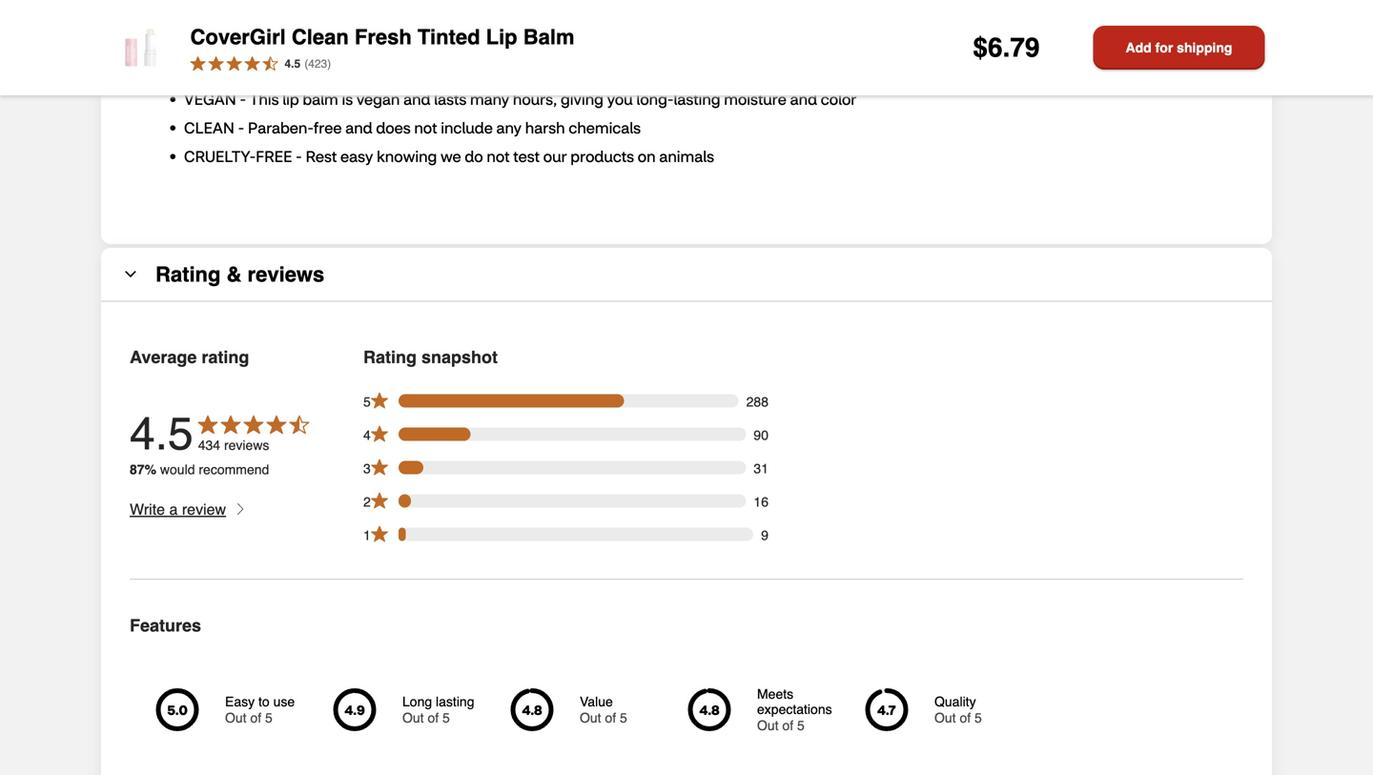 Task type: vqa. For each thing, say whether or not it's contained in the screenshot.
Long lasting element
yes



Task type: locate. For each thing, give the bounding box(es) containing it.
add for shipping
[[1126, 40, 1233, 55]]

on
[[638, 147, 656, 166]]

knowing
[[377, 147, 437, 166]]

0 vertical spatial reviews
[[248, 263, 325, 287]]

out down long
[[403, 711, 424, 726]]

ultra-
[[408, 32, 446, 52]]

0 vertical spatial 4.5
[[285, 57, 301, 70]]

would
[[160, 462, 195, 477]]

covergirl
[[190, 25, 286, 49]]

not right the does
[[414, 118, 437, 138]]

out down the value
[[580, 711, 602, 726]]

for
[[1156, 40, 1174, 55]]

5 down long lasting element
[[443, 711, 450, 726]]

and right moisture
[[791, 89, 818, 109]]

5 down quality element
[[975, 711, 982, 726]]

lasting inside long lasting out of 5
[[436, 695, 475, 710]]

not right do
[[487, 147, 510, 166]]

color right moisture
[[821, 89, 857, 109]]

test
[[514, 147, 540, 166]]

2
[[363, 495, 371, 510]]

0 vertical spatial color
[[717, 32, 752, 52]]

and down from
[[404, 89, 431, 109]]

rating
[[156, 263, 221, 287], [363, 348, 417, 367]]

rating snapshot
[[363, 348, 498, 367]]

0 horizontal spatial rating
[[156, 263, 221, 287]]

does
[[376, 118, 411, 138]]

5 down the "value" element
[[620, 711, 628, 726]]

many
[[437, 61, 476, 80], [470, 89, 510, 109]]

$6.79
[[974, 32, 1040, 63]]

of
[[250, 711, 262, 726], [428, 711, 439, 726], [605, 711, 616, 726], [960, 711, 971, 726], [783, 719, 794, 734]]

easy
[[225, 695, 255, 710]]

0 vertical spatial rating
[[156, 263, 221, 287]]

out of 5 element down easy to use element
[[225, 711, 307, 726]]

)
[[327, 57, 331, 70]]

out inside easy to use out of 5
[[225, 711, 247, 726]]

434 reviews
[[198, 438, 269, 453]]

87% would recommend
[[130, 462, 269, 477]]

of inside meets expectations out of 5
[[783, 719, 794, 734]]

cruelty-
[[184, 147, 256, 166]]

long lasting out of 5
[[403, 695, 475, 726]]

harsh
[[525, 118, 565, 138]]

chemicals
[[569, 118, 641, 138]]

2 horizontal spatial and
[[791, 89, 818, 109]]

lasting
[[674, 89, 721, 109], [436, 695, 475, 710]]

out of 5 element down the "value" element
[[580, 711, 662, 726]]

vegan
[[184, 89, 236, 109]]

of down long lasting element
[[428, 711, 439, 726]]

average rating is 4.5 with 434 reviews element
[[130, 348, 249, 367]]

0 horizontal spatial and
[[346, 118, 373, 138]]

out of 5 element down long lasting element
[[403, 711, 485, 726]]

rating inside rating & reviews dropdown button
[[156, 263, 221, 287]]

0 vertical spatial lasting
[[674, 89, 721, 109]]

meets expectations out of 5
[[758, 687, 833, 734]]

rating
[[202, 348, 249, 367]]

0 horizontal spatial color
[[717, 32, 752, 52]]

out down quality
[[935, 711, 956, 726]]

1 horizontal spatial rating
[[363, 348, 417, 367]]

reviews up recommend
[[224, 438, 269, 453]]

5 down easy to use element
[[265, 711, 273, 726]]

use
[[273, 695, 295, 710]]

out down the 'expectations'
[[758, 719, 779, 734]]

out of 5 element for meets
[[758, 719, 840, 734]]

4.5 up would
[[130, 408, 193, 461]]

1 horizontal spatial 4.5
[[285, 57, 301, 70]]

reviews right '&' on the top of page
[[248, 263, 325, 287]]

out of 5 element down the 'expectations'
[[758, 719, 840, 734]]

1 vertical spatial rating
[[363, 348, 417, 367]]

of down quality
[[960, 711, 971, 726]]

value out of 5
[[580, 695, 628, 726]]

clean
[[184, 118, 235, 138]]

color right subtle at top
[[717, 32, 752, 52]]

1 vertical spatial reviews
[[224, 438, 269, 453]]

- left this
[[240, 89, 246, 109]]

out of 5 element for easy
[[225, 711, 307, 726]]

0 horizontal spatial lasting
[[436, 695, 475, 710]]

rating left '&' on the top of page
[[156, 263, 221, 287]]

average
[[130, 348, 197, 367]]

423
[[308, 57, 327, 70]]

moisturizing - have your lips ultra-moisturized while adding some subtle color different shades - choose from many different shades vegan - this lip balm is vegan and lasts many hours, giving you long-lasting moisture and color clean - paraben-free and does not include any harsh chemicals cruelty-free - rest easy knowing we do not test our products on animals
[[184, 32, 857, 166]]

out of 5 element down quality element
[[935, 711, 1017, 726]]

of inside long lasting out of 5
[[428, 711, 439, 726]]

1 vertical spatial 4.5
[[130, 408, 193, 461]]

- right )
[[332, 61, 339, 80]]

lasting right long
[[436, 695, 475, 710]]

-
[[296, 32, 302, 52], [332, 61, 339, 80], [240, 89, 246, 109], [238, 118, 244, 138], [296, 147, 302, 166]]

out down easy
[[225, 711, 247, 726]]

5
[[363, 394, 371, 410], [265, 711, 273, 726], [443, 711, 450, 726], [620, 711, 628, 726], [975, 711, 982, 726], [798, 719, 805, 734]]

of down the to
[[250, 711, 262, 726]]

4.5 left "("
[[285, 57, 301, 70]]

4.5
[[285, 57, 301, 70], [130, 408, 193, 461]]

9
[[762, 528, 769, 543]]

expectations
[[758, 702, 833, 718]]

and up 'easy'
[[346, 118, 373, 138]]

out inside the quality out of 5
[[935, 711, 956, 726]]

review
[[182, 501, 226, 518]]

out of 5 element
[[225, 711, 307, 726], [403, 711, 485, 726], [580, 711, 662, 726], [935, 711, 1017, 726], [758, 719, 840, 734]]

rating left snapshot
[[363, 348, 417, 367]]

rating snapshot element
[[363, 348, 498, 367]]

many up lasts
[[437, 61, 476, 80]]

0 horizontal spatial 4.5
[[130, 408, 193, 461]]

of inside the quality out of 5
[[960, 711, 971, 726]]

1 horizontal spatial lasting
[[674, 89, 721, 109]]

rest
[[306, 147, 337, 166]]

0 vertical spatial many
[[437, 61, 476, 80]]

and
[[404, 89, 431, 109], [791, 89, 818, 109], [346, 118, 373, 138]]

out
[[225, 711, 247, 726], [403, 711, 424, 726], [580, 711, 602, 726], [935, 711, 956, 726], [758, 719, 779, 734]]

of down the "value" element
[[605, 711, 616, 726]]

write a review
[[130, 501, 226, 518]]

of down the 'expectations'
[[783, 719, 794, 734]]

have
[[306, 32, 342, 52]]

moisturizing
[[184, 32, 293, 52]]

3
[[363, 461, 371, 476]]

1
[[363, 528, 371, 543]]

value element
[[580, 695, 662, 710]]

different
[[184, 61, 265, 80]]

many up any
[[470, 89, 510, 109]]

paraben-
[[248, 118, 314, 138]]

- right clean
[[238, 118, 244, 138]]

of inside "value out of 5"
[[605, 711, 616, 726]]

rating & reviews
[[156, 263, 325, 287]]

5 down the 'expectations'
[[798, 719, 805, 734]]

reviews
[[248, 263, 325, 287], [224, 438, 269, 453]]

we
[[441, 147, 461, 166]]

- up 4.5 ( 423 )
[[296, 32, 302, 52]]

out inside "value out of 5"
[[580, 711, 602, 726]]

0 vertical spatial not
[[414, 118, 437, 138]]

add
[[1126, 40, 1152, 55]]

1 horizontal spatial not
[[487, 147, 510, 166]]

1 vertical spatial lasting
[[436, 695, 475, 710]]

5 inside meets expectations out of 5
[[798, 719, 805, 734]]

free
[[314, 118, 342, 138]]

1 horizontal spatial color
[[821, 89, 857, 109]]

lasting down subtle at top
[[674, 89, 721, 109]]

of inside easy to use out of 5
[[250, 711, 262, 726]]

1 vertical spatial not
[[487, 147, 510, 166]]



Task type: describe. For each thing, give the bounding box(es) containing it.
giving
[[561, 89, 604, 109]]

&
[[227, 263, 242, 287]]

to
[[259, 695, 270, 710]]

31
[[754, 461, 769, 476]]

adding
[[574, 32, 623, 52]]

- left "rest"
[[296, 147, 302, 166]]

you
[[607, 89, 633, 109]]

90
[[754, 428, 769, 443]]

shipping
[[1177, 40, 1233, 55]]

5 inside easy to use out of 5
[[265, 711, 273, 726]]

include
[[441, 118, 493, 138]]

87%
[[130, 462, 156, 477]]

add for shipping button
[[1094, 26, 1266, 70]]

288
[[747, 394, 769, 410]]

87 percent of customers would recommend this product element
[[130, 462, 321, 477]]

rating for rating & reviews
[[156, 263, 221, 287]]

1 vertical spatial many
[[470, 89, 510, 109]]

price $6.79. element
[[974, 32, 1040, 63]]

5 inside "value out of 5"
[[620, 711, 628, 726]]

reviews inside rating & reviews dropdown button
[[248, 263, 325, 287]]

4
[[363, 428, 371, 443]]

fresh
[[355, 25, 412, 49]]

rating & reviews button
[[101, 248, 1273, 302]]

balm
[[524, 25, 575, 49]]

easy to use element
[[225, 695, 307, 710]]

products
[[571, 147, 634, 166]]

4.5 for 4.5
[[130, 408, 193, 461]]

write a review link
[[130, 477, 321, 521]]

lips
[[381, 32, 405, 52]]

animals
[[660, 147, 715, 166]]

your
[[345, 32, 377, 52]]

out of 5 element for long
[[403, 711, 485, 726]]

average rating
[[130, 348, 249, 367]]

subtle
[[670, 32, 713, 52]]

from
[[400, 61, 434, 80]]

any
[[497, 118, 522, 138]]

5 inside the quality out of 5
[[975, 711, 982, 726]]

quality
[[935, 695, 977, 710]]

shades
[[268, 61, 329, 80]]

clean
[[292, 25, 349, 49]]

long-
[[637, 89, 674, 109]]

0 horizontal spatial not
[[414, 118, 437, 138]]

lasts
[[434, 89, 467, 109]]

1 vertical spatial color
[[821, 89, 857, 109]]

write
[[130, 501, 165, 518]]

choose
[[342, 61, 396, 80]]

out inside meets expectations out of 5
[[758, 719, 779, 734]]

lip
[[283, 89, 299, 109]]

is
[[342, 89, 353, 109]]

free
[[256, 147, 292, 166]]

value
[[580, 695, 613, 710]]

while
[[533, 32, 570, 52]]

hours,
[[513, 89, 557, 109]]

5 up '4'
[[363, 394, 371, 410]]

snapshot
[[422, 348, 498, 367]]

this
[[250, 89, 279, 109]]

quality element
[[935, 695, 1017, 710]]

meets
[[758, 687, 794, 702]]

shades
[[543, 61, 594, 80]]

easy
[[341, 147, 373, 166]]

rating for rating snapshot
[[363, 348, 417, 367]]

tinted
[[418, 25, 480, 49]]

recommend
[[199, 462, 269, 477]]

meets expectations element
[[758, 687, 840, 718]]

out of 5 element for quality
[[935, 711, 1017, 726]]

do
[[465, 147, 483, 166]]

5 inside long lasting out of 5
[[443, 711, 450, 726]]

lip
[[486, 25, 518, 49]]

quality out of 5
[[935, 695, 982, 726]]

(
[[305, 57, 308, 70]]

4.5 ( 423 )
[[285, 57, 331, 70]]

our
[[544, 147, 567, 166]]

1 horizontal spatial and
[[404, 89, 431, 109]]

covergirl clean fresh tinted lip balm
[[190, 25, 575, 49]]

features
[[130, 616, 201, 636]]

out inside long lasting out of 5
[[403, 711, 424, 726]]

4.5 for 4.5 ( 423 )
[[285, 57, 301, 70]]

out of 5 element for value
[[580, 711, 662, 726]]

16
[[754, 495, 769, 510]]

easy to use out of 5
[[225, 695, 295, 726]]

434
[[198, 438, 220, 453]]

vegan
[[357, 89, 400, 109]]

moisture
[[724, 89, 787, 109]]

some
[[627, 32, 666, 52]]

a
[[169, 501, 178, 518]]

long
[[403, 695, 432, 710]]

moisturized
[[446, 32, 530, 52]]

long lasting element
[[403, 695, 485, 710]]

balm
[[303, 89, 338, 109]]

different
[[480, 61, 539, 80]]

lasting inside 'moisturizing - have your lips ultra-moisturized while adding some subtle color different shades - choose from many different shades vegan - this lip balm is vegan and lasts many hours, giving you long-lasting moisture and color clean - paraben-free and does not include any harsh chemicals cruelty-free - rest easy knowing we do not test our products on animals'
[[674, 89, 721, 109]]



